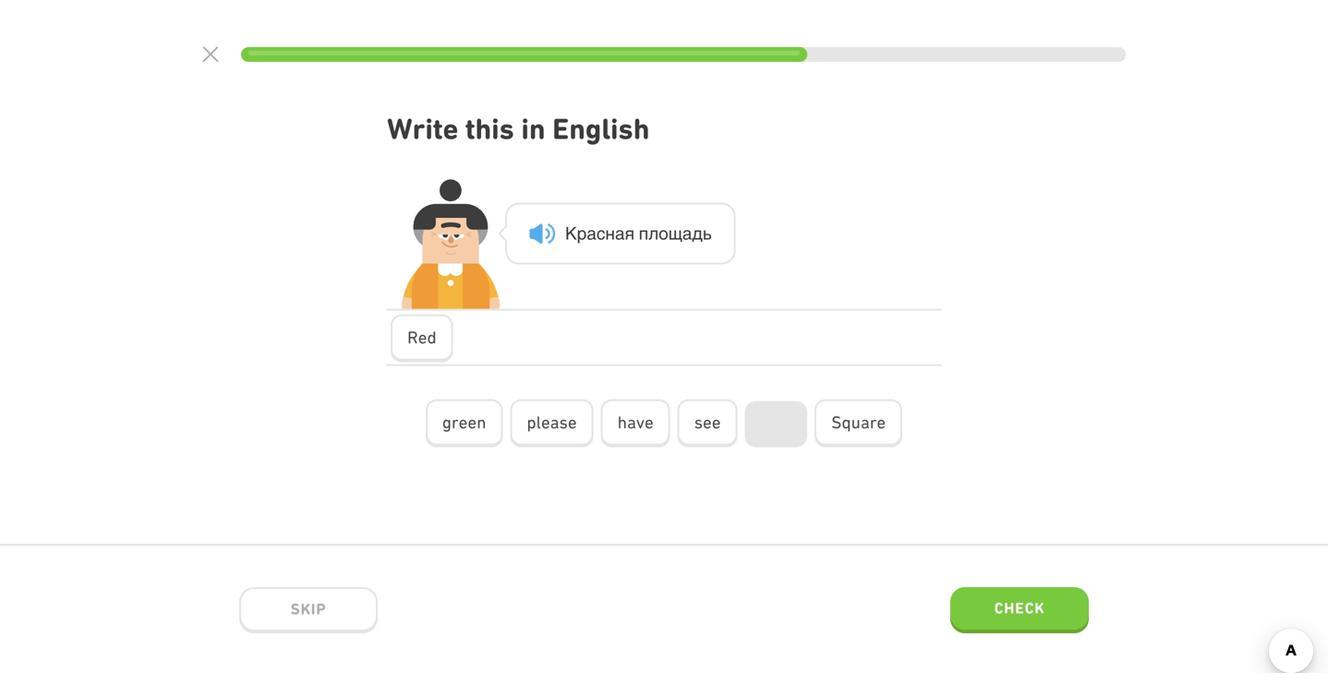 Task type: vqa. For each thing, say whether or not it's contained in the screenshot.
the "о"
yes



Task type: locate. For each thing, give the bounding box(es) containing it.
я
[[625, 224, 635, 243]]

а
[[587, 224, 596, 243], [615, 224, 625, 243], [682, 224, 692, 243]]

in
[[521, 112, 545, 146]]

please button
[[510, 400, 594, 447]]

2 а from the left
[[615, 224, 625, 243]]

0 horizontal spatial а
[[587, 224, 596, 243]]

red button
[[391, 315, 453, 362]]

progress bar
[[241, 47, 1126, 62]]

check
[[994, 599, 1045, 617]]

3 а from the left
[[682, 224, 692, 243]]

see
[[694, 412, 721, 432]]

с
[[596, 224, 605, 243]]

have
[[618, 412, 654, 432]]

р
[[577, 224, 587, 243]]

square button
[[815, 400, 903, 447]]

2 horizontal spatial а
[[682, 224, 692, 243]]

check button
[[950, 587, 1089, 634]]

square
[[831, 412, 886, 432]]

а left ь
[[682, 224, 692, 243]]

о
[[659, 224, 668, 243]]

ь
[[703, 224, 712, 243]]

а right с in the top of the page
[[615, 224, 625, 243]]

green
[[442, 412, 486, 432]]

а left н
[[587, 224, 596, 243]]

1 horizontal spatial а
[[615, 224, 625, 243]]



Task type: describe. For each thing, give the bounding box(es) containing it.
red
[[407, 327, 437, 347]]

green button
[[426, 400, 503, 447]]

write this in english
[[387, 112, 650, 146]]

please
[[527, 412, 577, 432]]

к
[[565, 224, 577, 243]]

skip
[[291, 600, 326, 618]]

н
[[605, 224, 615, 243]]

write
[[387, 112, 458, 146]]

п
[[639, 224, 649, 243]]

л
[[649, 224, 659, 243]]

english
[[552, 112, 650, 146]]

щ
[[668, 224, 682, 243]]

see button
[[678, 400, 737, 447]]

к р а с н а я п л о щ а д ь
[[565, 224, 712, 243]]

skip button
[[239, 587, 378, 634]]

1 а from the left
[[587, 224, 596, 243]]

this
[[465, 112, 514, 146]]

have button
[[601, 400, 670, 447]]

д
[[692, 224, 703, 243]]



